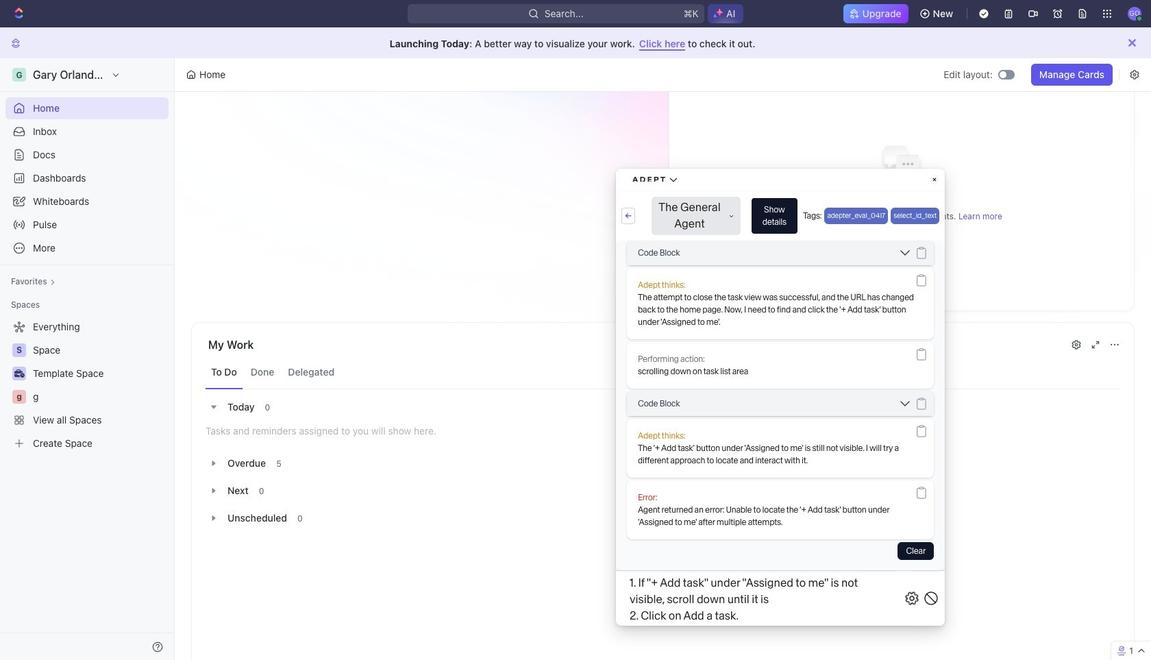 Task type: locate. For each thing, give the bounding box(es) containing it.
business time image
[[14, 370, 24, 378]]

tab list
[[206, 356, 1121, 389]]

sidebar navigation
[[0, 58, 178, 660]]

tree
[[5, 316, 169, 455]]

tree inside the sidebar navigation
[[5, 316, 169, 455]]

g, , element
[[12, 390, 26, 404]]



Task type: describe. For each thing, give the bounding box(es) containing it.
space, , element
[[12, 343, 26, 357]]

gary orlando's workspace, , element
[[12, 68, 26, 82]]



Task type: vqa. For each thing, say whether or not it's contained in the screenshot.
text box
no



